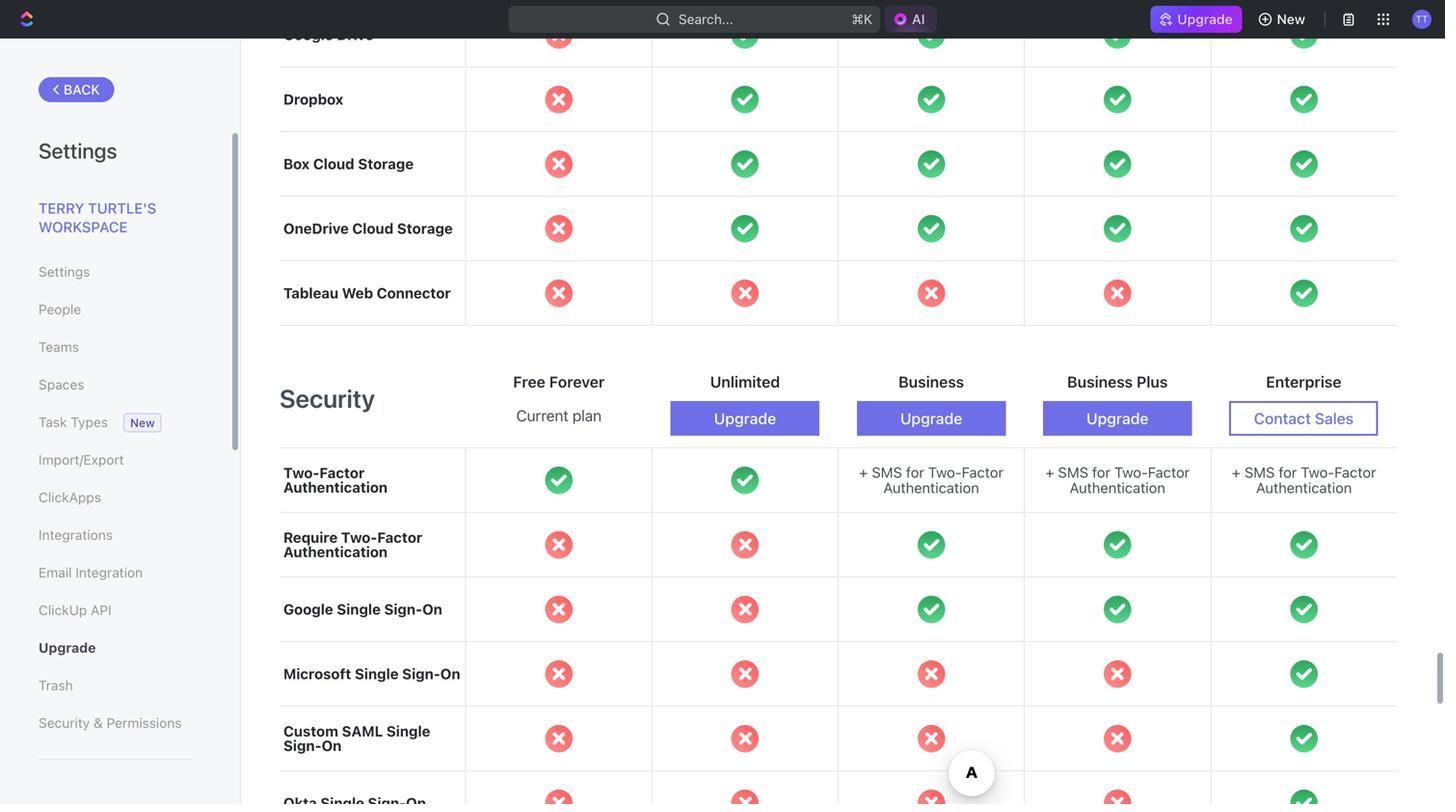 Task type: vqa. For each thing, say whether or not it's contained in the screenshot.
dialog
no



Task type: describe. For each thing, give the bounding box(es) containing it.
storage for onedrive cloud storage
[[397, 220, 453, 237]]

tableau web connector
[[283, 285, 451, 301]]

enterprise
[[1266, 373, 1342, 391]]

permissions
[[107, 715, 182, 731]]

3 + sms for two-factor authentication from the left
[[1232, 464, 1376, 496]]

clickup
[[39, 602, 87, 618]]

3 sms from the left
[[1245, 464, 1275, 481]]

on for google single sign-on
[[422, 601, 442, 618]]

forever
[[549, 373, 605, 391]]

new button
[[1250, 4, 1317, 35]]

microsoft single sign-on
[[283, 665, 460, 682]]

email
[[39, 564, 72, 580]]

2 settings from the top
[[39, 264, 90, 280]]

box cloud storage
[[283, 155, 414, 172]]

google drive
[[283, 26, 374, 43]]

search...
[[679, 11, 733, 27]]

clickup api link
[[39, 594, 192, 627]]

email integration
[[39, 564, 143, 580]]

trash
[[39, 677, 73, 693]]

2 sms from the left
[[1058, 464, 1088, 481]]

factor inside require two-factor authentication
[[377, 529, 422, 546]]

ai
[[912, 11, 925, 27]]

turtle's
[[88, 200, 156, 216]]

terry turtle's workspace
[[39, 200, 156, 235]]

security & permissions link
[[39, 707, 192, 739]]

onedrive
[[283, 220, 349, 237]]

on inside custom saml single sign-on
[[322, 737, 342, 754]]

contact sales
[[1254, 409, 1354, 428]]

3 + from the left
[[1232, 464, 1241, 481]]

upgrade button for business plus
[[1043, 401, 1192, 436]]

people
[[39, 301, 81, 317]]

connector
[[377, 285, 451, 301]]

two-factor authentication
[[283, 464, 388, 496]]

clickapps
[[39, 489, 101, 505]]

1 settings from the top
[[39, 138, 117, 163]]

single inside custom saml single sign-on
[[386, 723, 430, 740]]

web
[[342, 285, 373, 301]]

dropbox
[[283, 91, 343, 108]]

ai button
[[885, 6, 937, 33]]

plus
[[1137, 373, 1168, 391]]

1 + sms for two-factor authentication from the left
[[859, 464, 1004, 496]]

clickapps link
[[39, 481, 192, 514]]

google single sign-on
[[283, 601, 442, 618]]

box
[[283, 155, 310, 172]]

workspace
[[39, 218, 128, 235]]

spaces link
[[39, 368, 192, 401]]

contact
[[1254, 409, 1311, 428]]

settings element
[[0, 39, 241, 804]]

authentication inside require two-factor authentication
[[283, 543, 388, 560]]

drive
[[337, 26, 374, 43]]

settings link
[[39, 255, 192, 288]]

tt button
[[1407, 4, 1437, 35]]

email integration link
[[39, 556, 192, 589]]

tableau
[[283, 285, 339, 301]]

1 sms from the left
[[872, 464, 902, 481]]

2 + sms for two-factor authentication from the left
[[1045, 464, 1190, 496]]

tt
[[1416, 13, 1428, 24]]

require
[[283, 529, 338, 546]]

integrations link
[[39, 519, 192, 551]]

import/export
[[39, 452, 124, 468]]



Task type: locate. For each thing, give the bounding box(es) containing it.
integration
[[75, 564, 143, 580]]

1 vertical spatial single
[[355, 665, 399, 682]]

+
[[859, 464, 868, 481], [1045, 464, 1054, 481], [1232, 464, 1241, 481]]

0 vertical spatial cloud
[[313, 155, 354, 172]]

1 horizontal spatial + sms for two-factor authentication
[[1045, 464, 1190, 496]]

upgrade button for business
[[857, 401, 1006, 436]]

custom
[[283, 723, 338, 740]]

&
[[94, 715, 103, 731]]

two-
[[928, 464, 962, 481], [1114, 464, 1148, 481], [1301, 464, 1335, 481], [283, 464, 320, 481], [341, 529, 377, 546]]

0 horizontal spatial sms
[[872, 464, 902, 481]]

2 horizontal spatial for
[[1279, 464, 1297, 481]]

0 vertical spatial new
[[1277, 11, 1305, 27]]

new
[[1277, 11, 1305, 27], [130, 416, 155, 430]]

task
[[39, 414, 67, 430]]

1 vertical spatial settings
[[39, 264, 90, 280]]

security for security
[[280, 383, 375, 413]]

storage up connector
[[397, 220, 453, 237]]

authentication
[[283, 479, 388, 496], [884, 479, 979, 496], [1070, 479, 1166, 496], [1256, 479, 1352, 496], [283, 543, 388, 560]]

security left & on the left of the page
[[39, 715, 90, 731]]

cloud
[[313, 155, 354, 172], [352, 220, 394, 237]]

factor inside two-factor authentication
[[320, 464, 365, 481]]

⌘k
[[852, 11, 873, 27]]

factor
[[962, 464, 1004, 481], [1148, 464, 1190, 481], [1335, 464, 1376, 481], [320, 464, 365, 481], [377, 529, 422, 546]]

business for business plus
[[1067, 373, 1133, 391]]

0 vertical spatial settings
[[39, 138, 117, 163]]

custom saml single sign-on
[[283, 723, 430, 754]]

0 vertical spatial on
[[422, 601, 442, 618]]

cloud for box
[[313, 155, 354, 172]]

settings up people
[[39, 264, 90, 280]]

0 horizontal spatial upgrade link
[[39, 631, 192, 664]]

0 horizontal spatial + sms for two-factor authentication
[[859, 464, 1004, 496]]

2 horizontal spatial upgrade button
[[1043, 401, 1192, 436]]

settings
[[39, 138, 117, 163], [39, 264, 90, 280]]

integrations
[[39, 527, 113, 543]]

single right saml
[[386, 723, 430, 740]]

new inside the settings element
[[130, 416, 155, 430]]

2 horizontal spatial +
[[1232, 464, 1241, 481]]

sign- inside custom saml single sign-on
[[283, 737, 322, 754]]

2 vertical spatial sign-
[[283, 737, 322, 754]]

security
[[280, 383, 375, 413], [39, 715, 90, 731]]

check image
[[731, 86, 759, 113], [918, 86, 945, 113], [918, 150, 945, 178], [1104, 150, 1131, 178], [731, 215, 759, 242], [1104, 215, 1131, 242], [1290, 279, 1318, 307], [545, 466, 573, 494], [731, 466, 759, 494], [1104, 531, 1131, 559], [1290, 596, 1318, 623], [1290, 789, 1318, 804]]

new inside new button
[[1277, 11, 1305, 27]]

1 vertical spatial new
[[130, 416, 155, 430]]

1 vertical spatial cloud
[[352, 220, 394, 237]]

import/export link
[[39, 443, 192, 476]]

free
[[513, 373, 545, 391]]

free forever
[[513, 373, 605, 391]]

google for google single sign-on
[[283, 601, 333, 618]]

security up two-factor authentication
[[280, 383, 375, 413]]

security inside the settings element
[[39, 715, 90, 731]]

task types
[[39, 414, 108, 430]]

unlimited
[[710, 373, 780, 391]]

2 google from the top
[[283, 601, 333, 618]]

for
[[906, 464, 924, 481], [1092, 464, 1111, 481], [1279, 464, 1297, 481]]

2 business from the left
[[1067, 373, 1133, 391]]

teams
[[39, 339, 79, 355]]

settings up terry
[[39, 138, 117, 163]]

business plus
[[1067, 373, 1168, 391]]

0 vertical spatial storage
[[358, 155, 414, 172]]

1 horizontal spatial security
[[280, 383, 375, 413]]

two- inside require two-factor authentication
[[341, 529, 377, 546]]

back link
[[39, 77, 114, 102]]

sign-
[[384, 601, 422, 618], [402, 665, 440, 682], [283, 737, 322, 754]]

close image
[[545, 86, 573, 113], [918, 279, 945, 307], [545, 531, 573, 559], [545, 596, 573, 623], [731, 596, 759, 623], [545, 725, 573, 752], [731, 725, 759, 752], [918, 725, 945, 752]]

contact sales button
[[1229, 401, 1378, 436]]

upgrade
[[1178, 11, 1233, 27], [714, 409, 776, 428], [900, 409, 962, 428], [1087, 409, 1149, 428], [39, 640, 96, 656]]

sign- left saml
[[283, 737, 322, 754]]

1 business from the left
[[899, 373, 964, 391]]

single
[[337, 601, 381, 618], [355, 665, 399, 682], [386, 723, 430, 740]]

1 vertical spatial storage
[[397, 220, 453, 237]]

cloud right onedrive
[[352, 220, 394, 237]]

0 horizontal spatial new
[[130, 416, 155, 430]]

2 horizontal spatial sms
[[1245, 464, 1275, 481]]

sign- for google single sign-on
[[384, 601, 422, 618]]

current plan
[[516, 406, 602, 425]]

+ sms for two-factor authentication
[[859, 464, 1004, 496], [1045, 464, 1190, 496], [1232, 464, 1376, 496]]

sign- up the microsoft single sign-on
[[384, 601, 422, 618]]

1 for from the left
[[906, 464, 924, 481]]

single down require two-factor authentication
[[337, 601, 381, 618]]

api
[[91, 602, 112, 618]]

3 for from the left
[[1279, 464, 1297, 481]]

2 vertical spatial single
[[386, 723, 430, 740]]

upgrade link left new button
[[1151, 6, 1242, 33]]

upgrade for business plus
[[1087, 409, 1149, 428]]

2 + from the left
[[1045, 464, 1054, 481]]

plan
[[572, 406, 602, 425]]

check image
[[1104, 86, 1131, 113], [1290, 86, 1318, 113], [731, 150, 759, 178], [1290, 150, 1318, 178], [918, 215, 945, 242], [1290, 215, 1318, 242], [918, 531, 945, 559], [1290, 531, 1318, 559], [918, 596, 945, 623], [1104, 596, 1131, 623], [1290, 660, 1318, 688], [1290, 725, 1318, 752]]

storage
[[358, 155, 414, 172], [397, 220, 453, 237]]

close image
[[545, 150, 573, 178], [545, 215, 573, 242], [545, 279, 573, 307], [731, 279, 759, 307], [1104, 279, 1131, 307], [731, 531, 759, 559], [545, 660, 573, 688], [731, 660, 759, 688], [918, 660, 945, 688], [1104, 660, 1131, 688], [1104, 725, 1131, 752], [545, 789, 573, 804], [731, 789, 759, 804], [918, 789, 945, 804], [1104, 789, 1131, 804]]

upgrade link
[[1151, 6, 1242, 33], [39, 631, 192, 664]]

1 horizontal spatial upgrade link
[[1151, 6, 1242, 33]]

sign- for microsoft single sign-on
[[402, 665, 440, 682]]

single for google
[[337, 601, 381, 618]]

0 horizontal spatial +
[[859, 464, 868, 481]]

cloud right box
[[313, 155, 354, 172]]

1 google from the top
[[283, 26, 333, 43]]

storage up onedrive cloud storage
[[358, 155, 414, 172]]

upgrade link up trash "link"
[[39, 631, 192, 664]]

1 vertical spatial security
[[39, 715, 90, 731]]

single for microsoft
[[355, 665, 399, 682]]

two- inside two-factor authentication
[[283, 464, 320, 481]]

0 vertical spatial security
[[280, 383, 375, 413]]

terry
[[39, 200, 84, 216]]

upgrade link inside the settings element
[[39, 631, 192, 664]]

0 vertical spatial google
[[283, 26, 333, 43]]

1 upgrade button from the left
[[671, 401, 820, 436]]

1 horizontal spatial +
[[1045, 464, 1054, 481]]

2 for from the left
[[1092, 464, 1111, 481]]

teams link
[[39, 331, 192, 363]]

google left drive
[[283, 26, 333, 43]]

1 vertical spatial google
[[283, 601, 333, 618]]

1 horizontal spatial upgrade button
[[857, 401, 1006, 436]]

on
[[422, 601, 442, 618], [440, 665, 460, 682], [322, 737, 342, 754]]

spaces
[[39, 376, 84, 392]]

upgrade for unlimited
[[714, 409, 776, 428]]

upgrade button for unlimited
[[671, 401, 820, 436]]

on for microsoft single sign-on
[[440, 665, 460, 682]]

0 horizontal spatial upgrade button
[[671, 401, 820, 436]]

require two-factor authentication
[[283, 529, 422, 560]]

security for security & permissions
[[39, 715, 90, 731]]

current
[[516, 406, 568, 425]]

2 upgrade button from the left
[[857, 401, 1006, 436]]

0 horizontal spatial business
[[899, 373, 964, 391]]

upgrade inside the settings element
[[39, 640, 96, 656]]

2 vertical spatial on
[[322, 737, 342, 754]]

1 vertical spatial upgrade link
[[39, 631, 192, 664]]

single up saml
[[355, 665, 399, 682]]

0 vertical spatial sign-
[[384, 601, 422, 618]]

1 vertical spatial sign-
[[402, 665, 440, 682]]

microsoft
[[283, 665, 351, 682]]

0 horizontal spatial for
[[906, 464, 924, 481]]

2 horizontal spatial + sms for two-factor authentication
[[1232, 464, 1376, 496]]

cloud for onedrive
[[352, 220, 394, 237]]

security & permissions
[[39, 715, 182, 731]]

saml
[[342, 723, 383, 740]]

google up microsoft
[[283, 601, 333, 618]]

1 horizontal spatial business
[[1067, 373, 1133, 391]]

types
[[71, 414, 108, 430]]

google for google drive
[[283, 26, 333, 43]]

people link
[[39, 293, 192, 326]]

back
[[64, 81, 100, 97]]

0 vertical spatial single
[[337, 601, 381, 618]]

storage for box cloud storage
[[358, 155, 414, 172]]

upgrade button
[[671, 401, 820, 436], [857, 401, 1006, 436], [1043, 401, 1192, 436]]

1 horizontal spatial new
[[1277, 11, 1305, 27]]

3 upgrade button from the left
[[1043, 401, 1192, 436]]

onedrive cloud storage
[[283, 220, 453, 237]]

clickup api
[[39, 602, 112, 618]]

1 horizontal spatial sms
[[1058, 464, 1088, 481]]

1 vertical spatial on
[[440, 665, 460, 682]]

business for business
[[899, 373, 964, 391]]

1 + from the left
[[859, 464, 868, 481]]

0 vertical spatial upgrade link
[[1151, 6, 1242, 33]]

google
[[283, 26, 333, 43], [283, 601, 333, 618]]

upgrade for business
[[900, 409, 962, 428]]

trash link
[[39, 669, 192, 702]]

sms
[[872, 464, 902, 481], [1058, 464, 1088, 481], [1245, 464, 1275, 481]]

sales
[[1315, 409, 1354, 428]]

1 horizontal spatial for
[[1092, 464, 1111, 481]]

0 horizontal spatial security
[[39, 715, 90, 731]]

business
[[899, 373, 964, 391], [1067, 373, 1133, 391]]

sign- down the google single sign-on
[[402, 665, 440, 682]]



